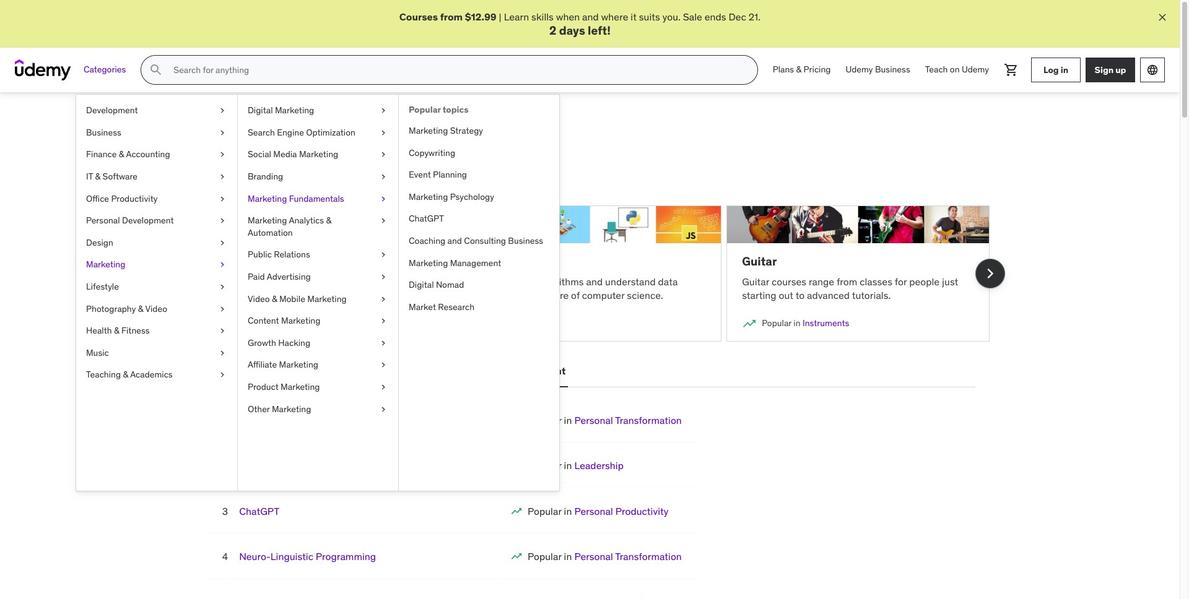 Task type: describe. For each thing, give the bounding box(es) containing it.
xsmall image for digital marketing
[[379, 105, 389, 117]]

xsmall image for growth hacking
[[379, 338, 389, 350]]

popular inside marketing fundamentals element
[[409, 104, 441, 115]]

marketing management
[[409, 258, 502, 269]]

xsmall image for marketing analytics & automation
[[379, 215, 389, 227]]

something
[[218, 158, 265, 170]]

engine
[[277, 127, 304, 138]]

carousel element
[[190, 191, 1006, 357]]

in for leadership link
[[564, 460, 572, 472]]

public relations
[[248, 249, 310, 261]]

other marketing
[[248, 404, 311, 415]]

21.
[[749, 11, 761, 23]]

1 horizontal spatial video
[[248, 293, 270, 305]]

coaching and consulting business link
[[399, 231, 560, 253]]

categories
[[84, 64, 126, 75]]

just
[[943, 276, 959, 288]]

teaching & academics
[[86, 370, 173, 381]]

plans
[[773, 64, 795, 75]]

design button
[[351, 357, 389, 387]]

personal for first cell from the top
[[575, 415, 613, 427]]

leadership link
[[575, 460, 624, 472]]

advertising
[[267, 271, 311, 283]]

statistical
[[225, 276, 268, 288]]

linguistic
[[271, 551, 314, 563]]

choose a language image
[[1147, 64, 1160, 76]]

xsmall image for teaching & academics
[[218, 370, 227, 382]]

life
[[239, 415, 256, 427]]

days
[[559, 23, 586, 38]]

& for mobile
[[272, 293, 277, 305]]

science.
[[627, 290, 664, 302]]

popular for the personal productivity link at the bottom
[[528, 506, 562, 518]]

strategy
[[450, 125, 483, 136]]

understand
[[606, 276, 656, 288]]

data & analytics link
[[266, 318, 329, 329]]

marketing inside "marketing analytics & automation"
[[248, 215, 287, 226]]

paid
[[248, 271, 265, 283]]

starting
[[743, 290, 777, 302]]

popular in personal transformation for 2nd personal transformation link from the top of the page
[[528, 551, 682, 563]]

event planning link
[[399, 164, 560, 186]]

to inside guitar courses range from classes for people just starting out to advanced tutorials.
[[796, 290, 805, 302]]

in right log
[[1061, 64, 1069, 75]]

market
[[409, 302, 436, 313]]

out
[[779, 290, 794, 302]]

search engine optimization link
[[238, 122, 398, 144]]

shopping cart with 0 items image
[[1005, 63, 1019, 78]]

popular in leadership
[[528, 460, 624, 472]]

it
[[86, 171, 93, 182]]

marketing analytics & automation
[[248, 215, 332, 238]]

courses
[[772, 276, 807, 288]]

marketing inside content marketing 'link'
[[281, 316, 321, 327]]

5 cell from the top
[[528, 597, 682, 600]]

trending
[[284, 122, 348, 141]]

xsmall image for marketing
[[218, 259, 227, 271]]

xsmall image for design
[[218, 237, 227, 249]]

event planning
[[409, 169, 467, 180]]

& for academics
[[123, 370, 128, 381]]

bestselling button
[[205, 357, 263, 387]]

& for software
[[95, 171, 101, 182]]

new
[[318, 158, 336, 170]]

personal for 3rd cell from the top
[[575, 506, 613, 518]]

in for "data & analytics" link
[[257, 318, 264, 329]]

guitar for guitar courses range from classes for people just starting out to advanced tutorials.
[[743, 276, 770, 288]]

marketing inside 'digital marketing' 'link'
[[275, 105, 314, 116]]

1 cell from the top
[[528, 415, 682, 427]]

health & fitness
[[86, 325, 150, 337]]

topics inside marketing fundamentals element
[[443, 104, 469, 115]]

computers
[[358, 276, 405, 288]]

copywriting link
[[399, 142, 560, 164]]

log in link
[[1032, 58, 1081, 83]]

growth
[[248, 338, 276, 349]]

media
[[274, 149, 297, 160]]

2 personal transformation link from the top
[[575, 551, 682, 563]]

marketing inside marketing psychology link
[[409, 191, 448, 203]]

finance & accounting link
[[76, 144, 237, 166]]

log in
[[1044, 64, 1069, 75]]

xsmall image for video & mobile marketing
[[379, 293, 389, 306]]

popular for "data & analytics" link
[[225, 318, 255, 329]]

accounting
[[126, 149, 170, 160]]

digital for digital nomad
[[409, 280, 434, 291]]

and inside marketing fundamentals element
[[448, 235, 462, 247]]

marketing inside marketing fundamentals "link"
[[248, 193, 287, 204]]

xsmall image for music
[[218, 348, 227, 360]]

hacking
[[278, 338, 311, 349]]

product
[[248, 382, 279, 393]]

personal development for 'personal development' link
[[86, 215, 174, 226]]

digital marketing link
[[238, 100, 398, 122]]

data.
[[253, 290, 275, 302]]

personal development for the personal development button on the bottom left of page
[[459, 365, 566, 378]]

xsmall image for affiliate marketing
[[379, 360, 389, 372]]

and up social
[[253, 122, 281, 141]]

close image
[[1157, 11, 1169, 24]]

design for the design button
[[353, 365, 387, 378]]

video & mobile marketing
[[248, 293, 347, 305]]

data
[[659, 276, 678, 288]]

personal productivity link
[[575, 506, 669, 518]]

1 horizontal spatial productivity
[[616, 506, 669, 518]]

udemy business
[[846, 64, 911, 75]]

health & fitness link
[[76, 320, 237, 343]]

digital marketing
[[248, 105, 314, 116]]

people
[[910, 276, 940, 288]]

xsmall image for other marketing
[[379, 404, 389, 416]]

popular in data & analytics
[[225, 318, 329, 329]]

udemy business link
[[839, 55, 918, 85]]

guitar for guitar
[[743, 254, 777, 269]]

completely
[[267, 158, 316, 170]]

left!
[[588, 23, 611, 38]]

popular for first personal transformation link from the top of the page
[[528, 415, 562, 427]]

to inside learn to build algorithms and understand data structures at the core of computer science.
[[501, 276, 510, 288]]

teach on udemy
[[926, 64, 990, 75]]

xsmall image for development
[[218, 105, 227, 117]]

xsmall image for lifestyle
[[218, 281, 227, 293]]

in for the personal productivity link at the bottom
[[564, 506, 572, 518]]

xsmall image for content marketing
[[379, 316, 389, 328]]

pricing
[[804, 64, 831, 75]]

market research link
[[399, 297, 560, 319]]

product marketing
[[248, 382, 320, 393]]

xsmall image for product marketing
[[379, 382, 389, 394]]

in for instruments link on the right bottom
[[794, 318, 801, 329]]

ends
[[705, 11, 727, 23]]

life coach training
[[239, 415, 324, 427]]

1 personal transformation link from the top
[[575, 415, 682, 427]]

xsmall image for health & fitness
[[218, 325, 227, 338]]

submit search image
[[149, 63, 164, 78]]

marketing inside other marketing link
[[272, 404, 311, 415]]

the
[[533, 290, 547, 302]]

machine
[[205, 254, 253, 269]]

learn
[[205, 290, 228, 302]]

to right how
[[428, 276, 437, 288]]

xsmall image for photography & video
[[218, 303, 227, 316]]

nomad
[[436, 280, 464, 291]]

from inside the courses from $12.99 | learn skills when and where it suits you. sale ends dec 21. 2 days left!
[[440, 11, 463, 23]]

event
[[409, 169, 431, 180]]

xsmall image for paid advertising
[[379, 271, 389, 284]]

categories button
[[76, 55, 133, 85]]

marketing inside marketing management link
[[409, 258, 448, 269]]

popular in image for popular in instruments
[[743, 317, 757, 332]]

business inside the coaching and consulting business link
[[508, 235, 544, 247]]

digital nomad link
[[399, 275, 560, 297]]

udemy image
[[15, 60, 71, 81]]

life coach training link
[[239, 415, 324, 427]]



Task type: locate. For each thing, give the bounding box(es) containing it.
learn left something
[[190, 158, 215, 170]]

and up left! in the top of the page
[[583, 11, 599, 23]]

1 vertical spatial chatgpt
[[239, 506, 280, 518]]

0 vertical spatial digital
[[248, 105, 273, 116]]

marketing inside product marketing link
[[281, 382, 320, 393]]

xsmall image for public relations
[[379, 249, 389, 261]]

popular in image inside 'carousel' element
[[205, 317, 220, 332]]

xsmall image inside search engine optimization link
[[379, 127, 389, 139]]

0 vertical spatial design
[[86, 237, 113, 248]]

marketing analytics & automation link
[[238, 210, 398, 244]]

2 vertical spatial business
[[508, 235, 544, 247]]

1 vertical spatial productivity
[[616, 506, 669, 518]]

& left the mobile
[[272, 293, 277, 305]]

from left $12.99
[[440, 11, 463, 23]]

2 vertical spatial from
[[230, 290, 251, 302]]

1 horizontal spatial popular in image
[[743, 317, 757, 332]]

log
[[1044, 64, 1060, 75]]

content marketing link
[[238, 311, 398, 333]]

bestselling
[[207, 365, 260, 378]]

plans & pricing link
[[766, 55, 839, 85]]

1 vertical spatial guitar
[[743, 276, 770, 288]]

consulting
[[464, 235, 506, 247]]

business up finance
[[86, 127, 121, 138]]

0 vertical spatial business
[[876, 64, 911, 75]]

search engine optimization
[[248, 127, 356, 138]]

other
[[248, 404, 270, 415]]

popular in image for popular in personal transformation
[[511, 551, 523, 563]]

0 vertical spatial skills
[[532, 11, 554, 23]]

learn right |
[[504, 11, 529, 23]]

advanced
[[808, 290, 850, 302]]

0 horizontal spatial business
[[86, 127, 121, 138]]

from up 'advanced'
[[837, 276, 858, 288]]

structures
[[474, 290, 519, 302]]

marketing strategy
[[409, 125, 483, 136]]

xsmall image inside video & mobile marketing link
[[379, 293, 389, 306]]

xsmall image inside design link
[[218, 237, 227, 249]]

in down the popular in personal productivity
[[564, 551, 572, 563]]

xsmall image for social media marketing
[[379, 149, 389, 161]]

business left the teach
[[876, 64, 911, 75]]

1 horizontal spatial chatgpt
[[409, 213, 444, 225]]

1 vertical spatial transformation
[[616, 551, 682, 563]]

paid advertising link
[[238, 266, 398, 289]]

popular in personal transformation up the 'leadership'
[[528, 415, 682, 427]]

from inside 'use statistical probability to teach computers how to learn from data.'
[[230, 290, 251, 302]]

0 horizontal spatial video
[[145, 303, 167, 315]]

to right out
[[796, 290, 805, 302]]

in for first personal transformation link from the top of the page
[[564, 415, 572, 427]]

learn to build algorithms and understand data structures at the core of computer science.
[[474, 276, 678, 302]]

1 vertical spatial learn
[[190, 158, 215, 170]]

teaching & academics link
[[76, 365, 237, 387]]

in left leadership link
[[564, 460, 572, 472]]

learn for algorithms
[[474, 276, 499, 288]]

marketing management link
[[399, 253, 560, 275]]

neuro-
[[239, 551, 271, 563]]

xsmall image for finance & accounting
[[218, 149, 227, 161]]

xsmall image for business
[[218, 127, 227, 139]]

2 udemy from the left
[[962, 64, 990, 75]]

from down statistical in the top of the page
[[230, 290, 251, 302]]

learn up structures
[[474, 276, 499, 288]]

guitar inside guitar courses range from classes for people just starting out to advanced tutorials.
[[743, 276, 770, 288]]

design down office
[[86, 237, 113, 248]]

marketing inside affiliate marketing "link"
[[279, 360, 319, 371]]

xsmall image inside "it & software" link
[[218, 171, 227, 183]]

& right the plans
[[797, 64, 802, 75]]

marketing psychology link
[[399, 186, 560, 208]]

0 vertical spatial transformation
[[616, 415, 682, 427]]

learn for popular and trending topics
[[190, 158, 215, 170]]

1 vertical spatial business
[[86, 127, 121, 138]]

cell
[[528, 415, 682, 427], [528, 460, 624, 472], [528, 506, 669, 518], [528, 551, 682, 563], [528, 597, 682, 600]]

xsmall image inside 'digital marketing' 'link'
[[379, 105, 389, 117]]

0 vertical spatial popular in personal transformation
[[528, 415, 682, 427]]

xsmall image inside public relations link
[[379, 249, 389, 261]]

lifestyle
[[86, 281, 119, 292]]

popular
[[409, 104, 441, 115], [190, 122, 250, 141], [225, 318, 255, 329], [762, 318, 792, 329], [528, 415, 562, 427], [528, 460, 562, 472], [528, 506, 562, 518], [528, 551, 562, 563]]

1 guitar from the top
[[743, 254, 777, 269]]

0 vertical spatial popular in image
[[205, 317, 220, 332]]

1 horizontal spatial skills
[[532, 11, 554, 23]]

0 horizontal spatial personal development
[[86, 215, 174, 226]]

1 vertical spatial topics
[[351, 122, 396, 141]]

learn inside learn to build algorithms and understand data structures at the core of computer science.
[[474, 276, 499, 288]]

sale
[[683, 11, 703, 23]]

topics up the marketing strategy
[[443, 104, 469, 115]]

digital up market
[[409, 280, 434, 291]]

2 transformation from the top
[[616, 551, 682, 563]]

from
[[440, 11, 463, 23], [837, 276, 858, 288], [230, 290, 251, 302]]

0 vertical spatial from
[[440, 11, 463, 23]]

music link
[[76, 343, 237, 365]]

xsmall image
[[218, 105, 227, 117], [379, 105, 389, 117], [379, 127, 389, 139], [218, 149, 227, 161], [379, 149, 389, 161], [379, 193, 389, 205], [218, 215, 227, 227], [218, 237, 227, 249], [218, 259, 227, 271], [218, 281, 227, 293], [379, 293, 389, 306], [218, 303, 227, 316], [379, 338, 389, 350], [218, 348, 227, 360], [379, 360, 389, 372], [379, 404, 389, 416]]

xsmall image for marketing fundamentals
[[379, 193, 389, 205]]

0 vertical spatial chatgpt link
[[399, 208, 560, 231]]

xsmall image inside teaching & academics link
[[218, 370, 227, 382]]

2 horizontal spatial learn
[[504, 11, 529, 23]]

xsmall image inside content marketing 'link'
[[379, 316, 389, 328]]

0 horizontal spatial topics
[[351, 122, 396, 141]]

video & mobile marketing link
[[238, 289, 398, 311]]

1 vertical spatial chatgpt link
[[239, 506, 280, 518]]

fundamentals
[[289, 193, 344, 204]]

and inside learn to build algorithms and understand data structures at the core of computer science.
[[587, 276, 603, 288]]

& for pricing
[[797, 64, 802, 75]]

xsmall image inside paid advertising link
[[379, 271, 389, 284]]

xsmall image inside growth hacking link
[[379, 338, 389, 350]]

1 horizontal spatial learn
[[474, 276, 499, 288]]

popular topics
[[409, 104, 469, 115]]

digital inside 'link'
[[248, 105, 273, 116]]

2 cell from the top
[[528, 460, 624, 472]]

it
[[631, 11, 637, 23]]

xsmall image inside other marketing link
[[379, 404, 389, 416]]

content marketing
[[248, 316, 321, 327]]

finance & accounting
[[86, 149, 170, 160]]

chatgpt link up coaching and consulting business
[[399, 208, 560, 231]]

1 popular in personal transformation from the top
[[528, 415, 682, 427]]

next image
[[981, 264, 1001, 284]]

0 vertical spatial personal development
[[86, 215, 174, 226]]

udemy right pricing
[[846, 64, 874, 75]]

& right data
[[287, 318, 292, 329]]

xsmall image for personal development
[[218, 215, 227, 227]]

& for video
[[138, 303, 143, 315]]

programming
[[316, 551, 376, 563]]

1 horizontal spatial personal development
[[459, 365, 566, 378]]

popular in personal transformation down the popular in personal productivity
[[528, 551, 682, 563]]

xsmall image inside lifestyle link
[[218, 281, 227, 293]]

teach on udemy link
[[918, 55, 997, 85]]

1 vertical spatial skills
[[446, 158, 468, 170]]

design down growth hacking link
[[353, 365, 387, 378]]

in left instruments link on the right bottom
[[794, 318, 801, 329]]

personal inside button
[[459, 365, 501, 378]]

from inside guitar courses range from classes for people just starting out to advanced tutorials.
[[837, 276, 858, 288]]

business inside business link
[[86, 127, 121, 138]]

popular in image
[[743, 317, 757, 332], [511, 551, 523, 563]]

how
[[408, 276, 426, 288]]

xsmall image for branding
[[379, 171, 389, 183]]

marketing inside video & mobile marketing link
[[308, 293, 347, 305]]

transformation for first personal transformation link from the top of the page
[[616, 415, 682, 427]]

marketing fundamentals element
[[398, 95, 560, 492]]

coaching and consulting business
[[409, 235, 544, 247]]

1 vertical spatial digital
[[409, 280, 434, 291]]

guitar
[[743, 254, 777, 269], [743, 276, 770, 288]]

when
[[556, 11, 580, 23]]

Search for anything text field
[[171, 60, 743, 81]]

1 vertical spatial personal transformation link
[[575, 551, 682, 563]]

0 horizontal spatial skills
[[446, 158, 468, 170]]

0 horizontal spatial from
[[230, 290, 251, 302]]

3 cell from the top
[[528, 506, 669, 518]]

business up algorithms
[[508, 235, 544, 247]]

xsmall image inside branding link
[[379, 171, 389, 183]]

marketing inside 'marketing' link
[[86, 259, 125, 270]]

chatgpt
[[409, 213, 444, 225], [239, 506, 280, 518]]

social
[[248, 149, 271, 160]]

xsmall image for search engine optimization
[[379, 127, 389, 139]]

popular in image
[[205, 317, 220, 332], [511, 506, 523, 518]]

guitar courses range from classes for people just starting out to advanced tutorials.
[[743, 276, 959, 302]]

xsmall image inside marketing fundamentals "link"
[[379, 193, 389, 205]]

to up video & mobile marketing link
[[319, 276, 328, 288]]

0 vertical spatial topics
[[443, 104, 469, 115]]

personal development inside button
[[459, 365, 566, 378]]

popular for leadership link
[[528, 460, 562, 472]]

learn inside the courses from $12.99 | learn skills when and where it suits you. sale ends dec 21. 2 days left!
[[504, 11, 529, 23]]

chatgpt inside marketing fundamentals element
[[409, 213, 444, 225]]

1 vertical spatial popular in image
[[511, 506, 523, 518]]

plans & pricing
[[773, 64, 831, 75]]

& for fitness
[[114, 325, 119, 337]]

relations
[[274, 249, 310, 261]]

digital up search
[[248, 105, 273, 116]]

popular in personal productivity
[[528, 506, 669, 518]]

video down lifestyle link
[[145, 303, 167, 315]]

0 vertical spatial personal transformation link
[[575, 415, 682, 427]]

1 transformation from the top
[[616, 415, 682, 427]]

growth hacking link
[[238, 333, 398, 355]]

xsmall image inside affiliate marketing "link"
[[379, 360, 389, 372]]

chatgpt link right 3
[[239, 506, 280, 518]]

teaching
[[86, 370, 121, 381]]

0 horizontal spatial digital
[[248, 105, 273, 116]]

business link
[[76, 122, 237, 144]]

xsmall image inside health & fitness link
[[218, 325, 227, 338]]

1 horizontal spatial from
[[440, 11, 463, 23]]

analytics inside "marketing analytics & automation"
[[289, 215, 324, 226]]

xsmall image inside product marketing link
[[379, 382, 389, 394]]

0 horizontal spatial udemy
[[846, 64, 874, 75]]

photography
[[86, 303, 136, 315]]

skills inside the courses from $12.99 | learn skills when and where it suits you. sale ends dec 21. 2 days left!
[[532, 11, 554, 23]]

in for 2nd personal transformation link from the top of the page
[[564, 551, 572, 563]]

coach
[[258, 415, 287, 427]]

branding link
[[238, 166, 398, 188]]

popular in image for popular in personal productivity
[[511, 506, 523, 518]]

it & software link
[[76, 166, 237, 188]]

1 udemy from the left
[[846, 64, 874, 75]]

range
[[809, 276, 835, 288]]

xsmall image inside the social media marketing link
[[379, 149, 389, 161]]

personal transformation link up the 'leadership'
[[575, 415, 682, 427]]

1 horizontal spatial chatgpt link
[[399, 208, 560, 231]]

in left data
[[257, 318, 264, 329]]

and inside the courses from $12.99 | learn skills when and where it suits you. sale ends dec 21. 2 days left!
[[583, 11, 599, 23]]

video down statistical in the top of the page
[[248, 293, 270, 305]]

& right health
[[114, 325, 119, 337]]

0 vertical spatial learn
[[504, 11, 529, 23]]

0 vertical spatial popular in image
[[743, 317, 757, 332]]

analytics inside 'carousel' element
[[294, 318, 329, 329]]

design for design link
[[86, 237, 113, 248]]

classes
[[860, 276, 893, 288]]

existing
[[409, 158, 444, 170]]

0 horizontal spatial design
[[86, 237, 113, 248]]

popular in personal transformation for first personal transformation link from the top of the page
[[528, 415, 682, 427]]

affiliate marketing link
[[238, 355, 398, 377]]

computer
[[582, 290, 625, 302]]

& inside 'carousel' element
[[287, 318, 292, 329]]

1 horizontal spatial topics
[[443, 104, 469, 115]]

0 horizontal spatial chatgpt link
[[239, 506, 280, 518]]

4
[[222, 551, 228, 563]]

instruments link
[[803, 318, 850, 329]]

udemy right on
[[962, 64, 990, 75]]

0 vertical spatial guitar
[[743, 254, 777, 269]]

& inside "marketing analytics & automation"
[[326, 215, 332, 226]]

xsmall image inside office productivity link
[[218, 193, 227, 205]]

where
[[602, 11, 629, 23]]

xsmall image inside 'personal development' link
[[218, 215, 227, 227]]

video
[[248, 293, 270, 305], [145, 303, 167, 315]]

&
[[797, 64, 802, 75], [119, 149, 124, 160], [95, 171, 101, 182], [326, 215, 332, 226], [272, 293, 277, 305], [138, 303, 143, 315], [287, 318, 292, 329], [114, 325, 119, 337], [123, 370, 128, 381]]

popular for 2nd personal transformation link from the top of the page
[[528, 551, 562, 563]]

personal development link
[[76, 210, 237, 232]]

xsmall image
[[218, 127, 227, 139], [218, 171, 227, 183], [379, 171, 389, 183], [218, 193, 227, 205], [379, 215, 389, 227], [379, 249, 389, 261], [379, 271, 389, 284], [379, 316, 389, 328], [218, 325, 227, 338], [218, 370, 227, 382], [379, 382, 389, 394]]

chatgpt up coaching
[[409, 213, 444, 225]]

1 vertical spatial popular in image
[[511, 551, 523, 563]]

1 horizontal spatial business
[[508, 235, 544, 247]]

1 horizontal spatial udemy
[[962, 64, 990, 75]]

2 horizontal spatial business
[[876, 64, 911, 75]]

& right finance
[[119, 149, 124, 160]]

in up 'popular in leadership'
[[564, 415, 572, 427]]

design inside button
[[353, 365, 387, 378]]

1 vertical spatial from
[[837, 276, 858, 288]]

xsmall image inside 'marketing' link
[[218, 259, 227, 271]]

xsmall image inside development link
[[218, 105, 227, 117]]

marketing inside marketing strategy link
[[409, 125, 448, 136]]

0 horizontal spatial productivity
[[111, 193, 158, 204]]

0 vertical spatial analytics
[[289, 215, 324, 226]]

1 vertical spatial analytics
[[294, 318, 329, 329]]

& up fitness
[[138, 303, 143, 315]]

1 horizontal spatial digital
[[409, 280, 434, 291]]

chatgpt right 3
[[239, 506, 280, 518]]

0 horizontal spatial learn
[[190, 158, 215, 170]]

xsmall image inside marketing analytics & automation link
[[379, 215, 389, 227]]

& right teaching
[[123, 370, 128, 381]]

1 vertical spatial personal development
[[459, 365, 566, 378]]

popular for instruments link on the right bottom
[[762, 318, 792, 329]]

0 horizontal spatial popular in image
[[511, 551, 523, 563]]

analytics down fundamentals
[[289, 215, 324, 226]]

& for accounting
[[119, 149, 124, 160]]

0 horizontal spatial chatgpt
[[239, 506, 280, 518]]

branding
[[248, 171, 283, 182]]

& right it
[[95, 171, 101, 182]]

development button
[[273, 357, 341, 387]]

on
[[951, 64, 960, 75]]

learning
[[256, 254, 305, 269]]

analytics up growth hacking link
[[294, 318, 329, 329]]

2 guitar from the top
[[743, 276, 770, 288]]

2 popular in personal transformation from the top
[[528, 551, 682, 563]]

tutorials.
[[853, 290, 891, 302]]

xsmall image inside photography & video link
[[218, 303, 227, 316]]

and up computer
[[587, 276, 603, 288]]

1 vertical spatial design
[[353, 365, 387, 378]]

xsmall image for office productivity
[[218, 193, 227, 205]]

digital inside marketing fundamentals element
[[409, 280, 434, 291]]

0 horizontal spatial popular in image
[[205, 317, 220, 332]]

use
[[205, 276, 223, 288]]

& down marketing fundamentals "link"
[[326, 215, 332, 226]]

1 vertical spatial popular in personal transformation
[[528, 551, 682, 563]]

2 horizontal spatial from
[[837, 276, 858, 288]]

design
[[86, 237, 113, 248], [353, 365, 387, 378]]

popular in image for popular in data & analytics
[[205, 317, 220, 332]]

core
[[550, 290, 569, 302]]

xsmall image for it & software
[[218, 171, 227, 183]]

office
[[86, 193, 109, 204]]

to up structures
[[501, 276, 510, 288]]

photography & video link
[[76, 298, 237, 320]]

business inside udemy business link
[[876, 64, 911, 75]]

marketing inside the social media marketing link
[[299, 149, 339, 160]]

and up marketing management
[[448, 235, 462, 247]]

transformation for 2nd personal transformation link from the top of the page
[[616, 551, 682, 563]]

4 cell from the top
[[528, 551, 682, 563]]

xsmall image inside music link
[[218, 348, 227, 360]]

of
[[571, 290, 580, 302]]

xsmall image inside finance & accounting link
[[218, 149, 227, 161]]

personal for 4th cell from the top of the page
[[575, 551, 613, 563]]

$12.99
[[465, 11, 497, 23]]

your
[[388, 158, 407, 170]]

0 vertical spatial productivity
[[111, 193, 158, 204]]

office productivity link
[[76, 188, 237, 210]]

public relations link
[[238, 244, 398, 266]]

academics
[[130, 370, 173, 381]]

1 horizontal spatial design
[[353, 365, 387, 378]]

topics up improve
[[351, 122, 396, 141]]

search
[[248, 127, 275, 138]]

machine learning
[[205, 254, 305, 269]]

and
[[583, 11, 599, 23], [253, 122, 281, 141], [448, 235, 462, 247], [587, 276, 603, 288]]

0 vertical spatial chatgpt
[[409, 213, 444, 225]]

2 vertical spatial learn
[[474, 276, 499, 288]]

digital for digital marketing
[[248, 105, 273, 116]]

personal transformation link down the personal productivity link at the bottom
[[575, 551, 682, 563]]

1 horizontal spatial popular in image
[[511, 506, 523, 518]]

office productivity
[[86, 193, 158, 204]]

dec
[[729, 11, 747, 23]]

in down 'popular in leadership'
[[564, 506, 572, 518]]

xsmall image inside business link
[[218, 127, 227, 139]]



Task type: vqa. For each thing, say whether or not it's contained in the screenshot.
Maximilian
no



